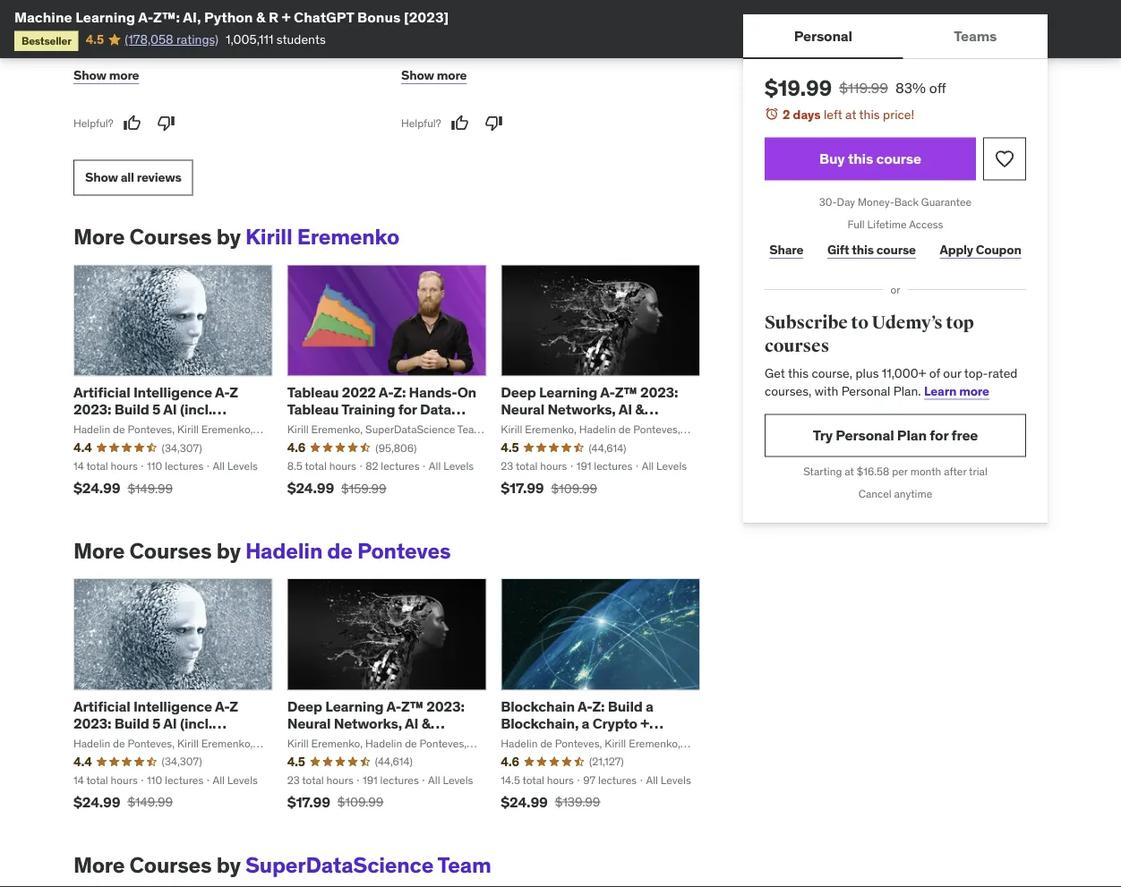 Task type: vqa. For each thing, say whether or not it's contained in the screenshot.
"Build"
yes



Task type: locate. For each thing, give the bounding box(es) containing it.
superdatascience inside the hadelin de ponteves, kirill eremenko, superdatascience team, ligency team
[[501, 752, 591, 766]]

2 artificial from the top
[[73, 698, 130, 716]]

2 more from the top
[[73, 538, 125, 565]]

total for "34307 reviews" element associated with hadelin
[[86, 774, 108, 788]]

tab list
[[743, 14, 1048, 59]]

to
[[851, 312, 869, 334]]

2 artificial intelligence a-z 2023: build 5 ai (incl. chatgpt) from the top
[[73, 698, 238, 750]]

1 vertical spatial at
[[845, 465, 854, 479]]

artificial intelligence a-z 2023: build 5 ai (incl. chatgpt)
[[73, 383, 238, 436], [73, 698, 238, 750]]

1 course from the top
[[876, 150, 921, 168]]

1 artificial from the top
[[73, 383, 130, 402]]

0 horizontal spatial $17.99
[[287, 794, 330, 812]]

superdatascience
[[365, 423, 455, 437], [501, 438, 591, 452], [287, 752, 377, 766], [501, 752, 591, 766], [245, 852, 434, 879]]

(34,307) for kirill
[[162, 441, 202, 455]]

1 vertical spatial deep learning a-z™ 2023: neural networks, ai & chatgpt bonus link
[[287, 698, 464, 750]]

0 vertical spatial 110
[[147, 460, 162, 474]]

1 vertical spatial intelligence
[[133, 698, 212, 716]]

chatgpt for the leftmost 44614 reviews element
[[287, 732, 346, 750]]

by for hadelin
[[216, 538, 241, 565]]

at right left
[[845, 106, 856, 122]]

2 courses from the top
[[129, 538, 212, 565]]

1 vertical spatial 5
[[152, 715, 160, 733]]

1 110 from the top
[[147, 460, 162, 474]]

ligency
[[287, 438, 325, 452], [624, 438, 661, 452], [410, 752, 447, 766], [624, 752, 661, 766]]

110 for more courses by hadelin de ponteves
[[147, 774, 162, 788]]

4.6 up 8.5
[[287, 440, 306, 456]]

0 vertical spatial +
[[282, 8, 291, 26]]

build for more courses by hadelin de ponteves
[[114, 715, 149, 733]]

buy this course button
[[765, 138, 976, 181]]

1 vertical spatial chatgpt)
[[73, 732, 138, 750]]

a- for rightmost 44614 reviews element
[[600, 383, 615, 402]]

$17.99 $109.99 for rightmost 44614 reviews element
[[501, 479, 597, 498]]

1 vertical spatial 4.4
[[73, 754, 92, 770]]

2 $149.99 from the top
[[127, 795, 173, 811]]

for left free
[[930, 426, 948, 444]]

0 horizontal spatial 191
[[363, 774, 378, 788]]

2 110 lectures from the top
[[147, 774, 203, 788]]

0 vertical spatial for
[[398, 401, 417, 419]]

0 horizontal spatial show more button
[[73, 58, 139, 94]]

0 horizontal spatial deep learning a-z™ 2023: neural networks, ai & chatgpt bonus link
[[287, 698, 464, 750]]

1 show more button from the left
[[73, 58, 139, 94]]

0 vertical spatial 191 lectures
[[576, 460, 633, 474]]

0 horizontal spatial deep learning a-z™ 2023: neural networks, ai & chatgpt bonus
[[287, 698, 464, 750]]

2 4.4 from the top
[[73, 754, 92, 770]]

at left "$16.58"
[[845, 465, 854, 479]]

1 horizontal spatial 23
[[501, 460, 513, 474]]

helpful? for mark review by arun p. as helpful 'icon'
[[73, 117, 113, 130]]

personal up $19.99
[[794, 26, 852, 45]]

0 vertical spatial course
[[876, 150, 921, 168]]

0 vertical spatial $24.99 $149.99
[[73, 479, 173, 498]]

show
[[73, 68, 106, 84], [401, 68, 434, 84], [85, 170, 118, 186]]

1 vertical spatial 191
[[363, 774, 378, 788]]

team
[[327, 438, 353, 452], [663, 438, 689, 452], [450, 752, 475, 766], [663, 752, 689, 766], [438, 852, 491, 879]]

levels for rightmost 44614 reviews element
[[656, 460, 687, 474]]

0 vertical spatial z™
[[615, 383, 637, 402]]

show more up mark review by arun p. as helpful 'icon'
[[73, 68, 139, 84]]

& for rightmost 44614 reviews element's "deep learning a-z™ 2023: neural networks, ai & chatgpt bonus" link
[[635, 401, 644, 419]]

back
[[894, 195, 919, 209]]

build
[[114, 401, 149, 419], [608, 698, 643, 716], [114, 715, 149, 733]]

2 110 from the top
[[147, 774, 162, 788]]

ai
[[163, 401, 177, 419], [618, 401, 632, 419], [163, 715, 177, 733], [405, 715, 418, 733]]

levels
[[227, 460, 258, 474], [443, 460, 474, 474], [656, 460, 687, 474], [227, 774, 258, 788], [443, 774, 473, 788], [661, 774, 691, 788]]

crypto
[[592, 715, 638, 733]]

this right buy
[[848, 150, 873, 168]]

hours for "34307 reviews" element associated with kirill
[[111, 460, 138, 474]]

show for mark review by arun p. as helpful 'icon'
[[73, 68, 106, 84]]

1 (34,307) from the top
[[162, 441, 202, 455]]

$17.99 for rightmost 44614 reviews element's "deep learning a-z™ 2023: neural networks, ai & chatgpt bonus" link
[[501, 479, 544, 498]]

show more button up mark review by arun p. as helpful 'icon'
[[73, 58, 139, 94]]

$24.99 $149.99 for more courses by hadelin de ponteves
[[73, 794, 173, 812]]

apply coupon
[[940, 242, 1021, 258]]

0 vertical spatial learning
[[75, 8, 135, 26]]

4.4 for more courses by hadelin de ponteves
[[73, 754, 92, 770]]

z: up the hadelin de ponteves, kirill eremenko, superdatascience team, ligency team
[[592, 698, 605, 716]]

1 horizontal spatial 4.6
[[501, 754, 519, 770]]

1 artificial intelligence a-z 2023: build 5 ai (incl. chatgpt) from the top
[[73, 383, 238, 436]]

bonus inside blockchain a-z: build a blockchain, a crypto + chatgpt bonus
[[563, 732, 605, 750]]

helpful? left mark review by arun p. as helpful 'icon'
[[73, 117, 113, 130]]

1 (incl. from the top
[[180, 401, 212, 419]]

lectures
[[165, 460, 203, 474], [381, 460, 420, 474], [594, 460, 633, 474], [165, 774, 203, 788], [380, 774, 419, 788], [598, 774, 637, 788]]

0 vertical spatial 4.6
[[287, 440, 306, 456]]

+
[[282, 8, 291, 26], [641, 715, 649, 733]]

z: inside blockchain a-z: build a blockchain, a crypto + chatgpt bonus
[[592, 698, 605, 716]]

0 vertical spatial artificial intelligence a-z 2023: build 5 ai (incl. chatgpt) link
[[73, 383, 238, 436]]

14.5
[[501, 774, 520, 788]]

total
[[86, 460, 108, 474], [305, 460, 327, 474], [516, 460, 538, 474], [86, 774, 108, 788], [302, 774, 324, 788], [523, 774, 544, 788]]

1 14 from the top
[[73, 460, 84, 474]]

5
[[152, 401, 160, 419], [152, 715, 160, 733]]

1 horizontal spatial 191
[[576, 460, 591, 474]]

3 more from the top
[[73, 852, 125, 879]]

1 vertical spatial $109.99
[[337, 795, 384, 811]]

0 horizontal spatial 23 total hours
[[287, 774, 354, 788]]

2 horizontal spatial ponteves,
[[633, 423, 680, 437]]

0 vertical spatial intelligence
[[133, 383, 212, 402]]

team for 21127 reviews element
[[663, 752, 689, 766]]

23 total hours
[[501, 460, 567, 474], [287, 774, 354, 788]]

+ right r
[[282, 8, 291, 26]]

alarm image
[[765, 107, 779, 121]]

44614 reviews element
[[589, 441, 626, 456], [375, 755, 413, 770]]

a right the crypto
[[646, 698, 653, 716]]

82
[[365, 460, 378, 474]]

0 horizontal spatial $17.99 $109.99
[[287, 794, 384, 812]]

for
[[398, 401, 417, 419], [930, 426, 948, 444]]

coupon
[[976, 242, 1021, 258]]

0 vertical spatial &
[[256, 8, 265, 26]]

2 artificial intelligence a-z 2023: build 5 ai (incl. chatgpt) link from the top
[[73, 698, 238, 750]]

course inside button
[[876, 150, 921, 168]]

0 vertical spatial more
[[73, 224, 125, 251]]

110
[[147, 460, 162, 474], [147, 774, 162, 788]]

show for "mark review by vedang m. as helpful" icon
[[401, 68, 434, 84]]

1 horizontal spatial kirill eremenko, hadelin de ponteves, superdatascience team, ligency team
[[501, 423, 689, 452]]

1 vertical spatial &
[[635, 401, 644, 419]]

2 14 from the top
[[73, 774, 84, 788]]

2 14 total hours from the top
[[73, 774, 138, 788]]

1 show more from the left
[[73, 68, 139, 84]]

1 vertical spatial deep learning a-z™ 2023: neural networks, ai & chatgpt bonus
[[287, 698, 464, 750]]

a up the hadelin de ponteves, kirill eremenko, superdatascience team, ligency team
[[582, 715, 589, 733]]

courses for hadelin de ponteves
[[129, 538, 212, 565]]

eremenko,
[[311, 423, 363, 437], [525, 423, 577, 437], [311, 737, 363, 751], [629, 737, 680, 751]]

1 horizontal spatial $17.99 $109.99
[[501, 479, 597, 498]]

(44,614)
[[589, 441, 626, 455], [375, 755, 413, 769]]

get
[[765, 365, 785, 381]]

$109.99 for the leftmost 44614 reviews element
[[337, 795, 384, 811]]

1 4.4 from the top
[[73, 440, 92, 456]]

4.5 for rightmost 44614 reviews element's "deep learning a-z™ 2023: neural networks, ai & chatgpt bonus" link
[[501, 440, 519, 456]]

1 vertical spatial 4.5
[[501, 440, 519, 456]]

ligency inside kirill eremenko, superdatascience team, ligency team
[[287, 438, 325, 452]]

0 horizontal spatial ponteves,
[[420, 737, 467, 751]]

0 horizontal spatial helpful?
[[73, 117, 113, 130]]

0 horizontal spatial +
[[282, 8, 291, 26]]

chatgpt inside blockchain a-z: build a blockchain, a crypto + chatgpt bonus
[[501, 732, 560, 750]]

$139.99
[[555, 795, 600, 811]]

2 vertical spatial by
[[216, 852, 241, 879]]

(21,127)
[[589, 755, 624, 769]]

1 intelligence from the top
[[133, 383, 212, 402]]

personal inside personal button
[[794, 26, 852, 45]]

1 14 total hours from the top
[[73, 460, 138, 474]]

2 5 from the top
[[152, 715, 160, 733]]

3 courses from the top
[[129, 852, 212, 879]]

mark review by vedang m. as helpful image
[[451, 115, 469, 133]]

14 total hours
[[73, 460, 138, 474], [73, 774, 138, 788]]

more for more courses by hadelin de ponteves
[[73, 538, 125, 565]]

0 vertical spatial 34307 reviews element
[[162, 441, 202, 456]]

0 vertical spatial 14
[[73, 460, 84, 474]]

1 horizontal spatial $17.99
[[501, 479, 544, 498]]

1 helpful? from the left
[[73, 117, 113, 130]]

superdatascience inside kirill eremenko, superdatascience team, ligency team
[[365, 423, 455, 437]]

levels for the leftmost 44614 reviews element
[[443, 774, 473, 788]]

plan
[[897, 426, 927, 444]]

a- for "34307 reviews" element associated with hadelin
[[215, 698, 230, 716]]

1 chatgpt) from the top
[[73, 418, 138, 436]]

1 artificial intelligence a-z 2023: build 5 ai (incl. chatgpt) link from the top
[[73, 383, 238, 436]]

this inside get this course, plus 11,000+ of our top-rated courses, with personal plan.
[[788, 365, 809, 381]]

by for kirill
[[216, 224, 241, 251]]

2 show more from the left
[[401, 68, 467, 84]]

courses
[[129, 224, 212, 251], [129, 538, 212, 565], [129, 852, 212, 879]]

1 vertical spatial z
[[230, 698, 238, 716]]

deep for rightmost 44614 reviews element
[[501, 383, 536, 402]]

ponteves, for the leftmost 44614 reviews element
[[420, 737, 467, 751]]

artificial intelligence a-z 2023: build 5 ai (incl. chatgpt) link
[[73, 383, 238, 436], [73, 698, 238, 750]]

show more button up "mark review by vedang m. as helpful" icon
[[401, 58, 467, 94]]

0 vertical spatial 110 lectures
[[147, 460, 203, 474]]

kirill eremenko link
[[245, 224, 399, 251]]

14.5 total hours
[[501, 774, 574, 788]]

0 vertical spatial 23
[[501, 460, 513, 474]]

or
[[891, 283, 900, 297]]

personal inside get this course, plus 11,000+ of our top-rated courses, with personal plan.
[[841, 383, 890, 399]]

1 horizontal spatial neural
[[501, 401, 544, 419]]

more for show more button for "mark review by vedang m. as helpful" icon
[[437, 68, 467, 84]]

team, for 21127 reviews element
[[593, 752, 621, 766]]

all levels
[[213, 460, 258, 474], [429, 460, 474, 474], [642, 460, 687, 474], [213, 774, 258, 788], [428, 774, 473, 788], [646, 774, 691, 788]]

0 vertical spatial (incl.
[[180, 401, 212, 419]]

4.6 up the 14.5
[[501, 754, 519, 770]]

neural for rightmost 44614 reviews element
[[501, 401, 544, 419]]

helpful? left "mark review by vedang m. as helpful" icon
[[401, 117, 441, 130]]

this up courses,
[[788, 365, 809, 381]]

this down $119.99
[[859, 106, 880, 122]]

chatgpt
[[294, 8, 354, 26], [501, 418, 560, 436], [287, 732, 346, 750], [501, 732, 560, 750]]

1 vertical spatial 44614 reviews element
[[375, 755, 413, 770]]

0 horizontal spatial show more
[[73, 68, 139, 84]]

more down top-
[[959, 383, 989, 399]]

z™:
[[153, 8, 180, 26]]

a- for "34307 reviews" element associated with kirill
[[215, 383, 230, 402]]

1 vertical spatial artificial
[[73, 698, 130, 716]]

1 horizontal spatial z:
[[592, 698, 605, 716]]

0 vertical spatial courses
[[129, 224, 212, 251]]

$149.99
[[127, 481, 173, 497], [127, 795, 173, 811]]

1 more from the top
[[73, 224, 125, 251]]

4.4 for more courses by kirill eremenko
[[73, 440, 92, 456]]

team inside kirill eremenko, superdatascience team, ligency team
[[327, 438, 353, 452]]

2 horizontal spatial &
[[635, 401, 644, 419]]

blockchain a-z: build a blockchain, a crypto + chatgpt bonus link
[[501, 698, 664, 750]]

1 vertical spatial z™
[[401, 698, 424, 716]]

team, inside the hadelin de ponteves, kirill eremenko, superdatascience team, ligency team
[[593, 752, 621, 766]]

2 vertical spatial more
[[73, 852, 125, 879]]

+ right the crypto
[[641, 715, 649, 733]]

cancel
[[859, 487, 892, 501]]

2 vertical spatial 4.5
[[287, 754, 305, 770]]

$24.99 $159.99
[[287, 479, 387, 498]]

neural
[[501, 401, 544, 419], [287, 715, 331, 733]]

personal up "$16.58"
[[836, 426, 894, 444]]

team inside the hadelin de ponteves, kirill eremenko, superdatascience team, ligency team
[[663, 752, 689, 766]]

1 vertical spatial artificial intelligence a-z 2023: build 5 ai (incl. chatgpt)
[[73, 698, 238, 750]]

$149.99 for more courses by hadelin de ponteves
[[127, 795, 173, 811]]

0 vertical spatial networks,
[[547, 401, 616, 419]]

95806 reviews element
[[375, 441, 417, 456]]

23 for the leftmost 44614 reviews element
[[287, 774, 300, 788]]

0 horizontal spatial neural
[[287, 715, 331, 733]]

a- for the leftmost 44614 reviews element
[[386, 698, 401, 716]]

ligency inside the hadelin de ponteves, kirill eremenko, superdatascience team, ligency team
[[624, 752, 661, 766]]

1 z from the top
[[230, 383, 238, 402]]

1 horizontal spatial learning
[[325, 698, 384, 716]]

access
[[909, 217, 943, 231]]

$24.99 $149.99 for more courses by kirill eremenko
[[73, 479, 173, 498]]

more courses by kirill eremenko
[[73, 224, 399, 251]]

kirill inside the hadelin de ponteves, kirill eremenko, superdatascience team, ligency team
[[605, 737, 626, 751]]

1 vertical spatial (44,614)
[[375, 755, 413, 769]]

ai for "34307 reviews" element associated with kirill
[[163, 401, 177, 419]]

on
[[457, 383, 476, 402]]

2 by from the top
[[216, 538, 241, 565]]

a-
[[138, 8, 153, 26], [215, 383, 230, 402], [379, 383, 393, 402], [600, 383, 615, 402], [215, 698, 230, 716], [386, 698, 401, 716], [578, 698, 592, 716]]

hours for 95806 reviews element
[[329, 460, 356, 474]]

plan.
[[893, 383, 921, 399]]

8.5
[[287, 460, 302, 474]]

1 horizontal spatial more
[[437, 68, 467, 84]]

chatgpt for 21127 reviews element
[[501, 732, 560, 750]]

kirill eremenko, hadelin de ponteves, superdatascience team, ligency team for the leftmost 44614 reviews element
[[287, 737, 475, 766]]

1 horizontal spatial z™
[[615, 383, 637, 402]]

artificial intelligence a-z 2023: build 5 ai (incl. chatgpt) for more courses by kirill eremenko
[[73, 383, 238, 436]]

3 by from the top
[[216, 852, 241, 879]]

tableau left the "2022"
[[287, 401, 339, 419]]

2 (incl. from the top
[[180, 715, 212, 733]]

2 $24.99 $149.99 from the top
[[73, 794, 173, 812]]

0 vertical spatial kirill eremenko, hadelin de ponteves, superdatascience team, ligency team
[[501, 423, 689, 452]]

1 34307 reviews element from the top
[[162, 441, 202, 456]]

2 z from the top
[[230, 698, 238, 716]]

deep learning a-z™ 2023: neural networks, ai & chatgpt bonus for the leftmost 44614 reviews element
[[287, 698, 464, 750]]

show more button
[[73, 58, 139, 94], [401, 58, 467, 94]]

0 horizontal spatial 4.6
[[287, 440, 306, 456]]

deep for the leftmost 44614 reviews element
[[287, 698, 322, 716]]

ponteves,
[[633, 423, 680, 437], [420, 737, 467, 751], [555, 737, 602, 751]]

tableau up science
[[287, 383, 339, 402]]

0 vertical spatial deep learning a-z™ 2023: neural networks, ai & chatgpt bonus
[[501, 383, 678, 436]]

1 horizontal spatial for
[[930, 426, 948, 444]]

8.5 total hours
[[287, 460, 356, 474]]

2 34307 reviews element from the top
[[162, 755, 202, 770]]

levels for "34307 reviews" element associated with hadelin
[[227, 774, 258, 788]]

4.6 for tableau 2022 a-z: hands-on tableau training for data science
[[287, 440, 306, 456]]

1 horizontal spatial 23 total hours
[[501, 460, 567, 474]]

0 vertical spatial (44,614)
[[589, 441, 626, 455]]

by
[[216, 224, 241, 251], [216, 538, 241, 565], [216, 852, 241, 879]]

show more up "mark review by vedang m. as helpful" icon
[[401, 68, 467, 84]]

hours for "34307 reviews" element associated with hadelin
[[111, 774, 138, 788]]

1 110 lectures from the top
[[147, 460, 203, 474]]

2 intelligence from the top
[[133, 698, 212, 716]]

0 vertical spatial artificial intelligence a-z 2023: build 5 ai (incl. chatgpt)
[[73, 383, 238, 436]]

this right gift
[[852, 242, 874, 258]]

0 vertical spatial 4.4
[[73, 440, 92, 456]]

+ for r
[[282, 8, 291, 26]]

all
[[121, 170, 134, 186]]

$24.99 $149.99
[[73, 479, 173, 498], [73, 794, 173, 812]]

1 courses from the top
[[129, 224, 212, 251]]

2 horizontal spatial 4.5
[[501, 440, 519, 456]]

month
[[910, 465, 941, 479]]

1 vertical spatial kirill eremenko, hadelin de ponteves, superdatascience team, ligency team
[[287, 737, 475, 766]]

days
[[793, 106, 821, 122]]

1 $24.99 $149.99 from the top
[[73, 479, 173, 498]]

1 vertical spatial more
[[73, 538, 125, 565]]

eremenko, inside kirill eremenko, superdatascience team, ligency team
[[311, 423, 363, 437]]

0 horizontal spatial deep
[[287, 698, 322, 716]]

superdatascience team link
[[245, 852, 491, 879]]

course down lifetime
[[877, 242, 916, 258]]

2 course from the top
[[877, 242, 916, 258]]

z for kirill
[[230, 383, 238, 402]]

a- inside tableau 2022 a-z: hands-on tableau training for data science
[[379, 383, 393, 402]]

0 vertical spatial $109.99
[[551, 481, 597, 497]]

chatgpt for rightmost 44614 reviews element
[[501, 418, 560, 436]]

course up back
[[876, 150, 921, 168]]

0 horizontal spatial kirill eremenko, hadelin de ponteves, superdatascience team, ligency team
[[287, 737, 475, 766]]

1 horizontal spatial deep learning a-z™ 2023: neural networks, ai & chatgpt bonus
[[501, 383, 678, 436]]

1 vertical spatial personal
[[841, 383, 890, 399]]

1 vertical spatial courses
[[129, 538, 212, 565]]

bonus for the leftmost 44614 reviews element
[[349, 732, 392, 750]]

for inside tableau 2022 a-z: hands-on tableau training for data science
[[398, 401, 417, 419]]

helpful?
[[73, 117, 113, 130], [401, 117, 441, 130]]

artificial intelligence a-z 2023: build 5 ai (incl. chatgpt) for more courses by hadelin de ponteves
[[73, 698, 238, 750]]

z™ for rightmost 44614 reviews element
[[615, 383, 637, 402]]

personal down plus
[[841, 383, 890, 399]]

2 vertical spatial learning
[[325, 698, 384, 716]]

0 horizontal spatial 191 lectures
[[363, 774, 419, 788]]

$24.99 for artificial intelligence a-z 2023: build 5 ai (incl. chatgpt) link associated with more courses by kirill eremenko
[[73, 479, 120, 498]]

21127 reviews element
[[589, 755, 624, 770]]

at inside starting at $16.58 per month after trial cancel anytime
[[845, 465, 854, 479]]

show more button for "mark review by vedang m. as helpful" icon
[[401, 58, 467, 94]]

1 $149.99 from the top
[[127, 481, 173, 497]]

deep
[[501, 383, 536, 402], [287, 698, 322, 716]]

110 lectures
[[147, 460, 203, 474], [147, 774, 203, 788]]

0 vertical spatial deep
[[501, 383, 536, 402]]

z: left hands-
[[393, 383, 406, 402]]

more for show more button related to mark review by arun p. as helpful 'icon'
[[109, 68, 139, 84]]

1 vertical spatial 4.6
[[501, 754, 519, 770]]

hadelin de ponteves, kirill eremenko, superdatascience team, ligency team
[[501, 737, 689, 766]]

top-
[[964, 365, 988, 381]]

14 for more courses by kirill eremenko
[[73, 460, 84, 474]]

34307 reviews element
[[162, 441, 202, 456], [162, 755, 202, 770]]

team for rightmost 44614 reviews element
[[663, 438, 689, 452]]

team,
[[457, 423, 486, 437], [593, 438, 621, 452], [379, 752, 407, 766], [593, 752, 621, 766]]

by for superdatascience
[[216, 852, 241, 879]]

lectures for 21127 reviews element
[[598, 774, 637, 788]]

0 horizontal spatial &
[[256, 8, 265, 26]]

1 horizontal spatial deep learning a-z™ 2023: neural networks, ai & chatgpt bonus link
[[501, 383, 678, 436]]

0 vertical spatial 191
[[576, 460, 591, 474]]

science
[[287, 418, 340, 436]]

191
[[576, 460, 591, 474], [363, 774, 378, 788]]

for left data on the top
[[398, 401, 417, 419]]

5 for more courses by kirill eremenko
[[152, 401, 160, 419]]

at
[[845, 106, 856, 122], [845, 465, 854, 479]]

kirill eremenko, hadelin de ponteves, superdatascience team, ligency team
[[501, 423, 689, 452], [287, 737, 475, 766]]

2 chatgpt) from the top
[[73, 732, 138, 750]]

lifetime
[[867, 217, 907, 231]]

1 vertical spatial 14 total hours
[[73, 774, 138, 788]]

show all reviews button
[[73, 160, 193, 196]]

2 (34,307) from the top
[[162, 755, 202, 769]]

off
[[929, 78, 946, 97]]

more
[[109, 68, 139, 84], [437, 68, 467, 84], [959, 383, 989, 399]]

97
[[583, 774, 596, 788]]

more up "mark review by vedang m. as helpful" icon
[[437, 68, 467, 84]]

$24.99 $139.99
[[501, 794, 600, 812]]

+ inside blockchain a-z: build a blockchain, a crypto + chatgpt bonus
[[641, 715, 649, 733]]

more
[[73, 224, 125, 251], [73, 538, 125, 565], [73, 852, 125, 879]]

$109.99
[[551, 481, 597, 497], [337, 795, 384, 811]]

this inside button
[[848, 150, 873, 168]]

1 horizontal spatial (44,614)
[[589, 441, 626, 455]]

1 horizontal spatial +
[[641, 715, 649, 733]]

0 horizontal spatial for
[[398, 401, 417, 419]]

1 5 from the top
[[152, 401, 160, 419]]

personal inside try personal plan for free link
[[836, 426, 894, 444]]

more down '(178,058'
[[109, 68, 139, 84]]

share button
[[765, 232, 808, 268]]

$17.99
[[501, 479, 544, 498], [287, 794, 330, 812]]

learning
[[75, 8, 135, 26], [539, 383, 597, 402], [325, 698, 384, 716]]

this for gift
[[852, 242, 874, 258]]

eremenko, inside the hadelin de ponteves, kirill eremenko, superdatascience team, ligency team
[[629, 737, 680, 751]]

z
[[230, 383, 238, 402], [230, 698, 238, 716]]

+ for crypto
[[641, 715, 649, 733]]

0 vertical spatial personal
[[794, 26, 852, 45]]

2 show more button from the left
[[401, 58, 467, 94]]

2 helpful? from the left
[[401, 117, 441, 130]]

superdatascience for 21127 reviews element
[[501, 752, 591, 766]]

14 total hours for more courses by hadelin de ponteves
[[73, 774, 138, 788]]

1 by from the top
[[216, 224, 241, 251]]

courses for superdatascience team
[[129, 852, 212, 879]]

build inside blockchain a-z: build a blockchain, a crypto + chatgpt bonus
[[608, 698, 643, 716]]

0 vertical spatial $17.99 $109.99
[[501, 479, 597, 498]]



Task type: describe. For each thing, give the bounding box(es) containing it.
courses
[[765, 335, 829, 357]]

personal button
[[743, 14, 903, 57]]

4.6 for blockchain a-z: build a blockchain, a crypto + chatgpt bonus
[[501, 754, 519, 770]]

ponteves
[[357, 538, 451, 565]]

this for get
[[788, 365, 809, 381]]

learning for the leftmost 44614 reviews element "deep learning a-z™ 2023: neural networks, ai & chatgpt bonus" link
[[325, 698, 384, 716]]

z™ for the leftmost 44614 reviews element
[[401, 698, 424, 716]]

gift this course
[[827, 242, 916, 258]]

1,005,111 students
[[226, 31, 326, 47]]

(incl. for hadelin
[[180, 715, 212, 733]]

hours for rightmost 44614 reviews element
[[540, 460, 567, 474]]

lectures for "34307 reviews" element associated with kirill
[[165, 460, 203, 474]]

our
[[943, 365, 961, 381]]

more courses by superdatascience team
[[73, 852, 491, 879]]

tableau 2022 a-z: hands-on tableau training for data science link
[[287, 383, 476, 436]]

more for more courses by superdatascience team
[[73, 852, 125, 879]]

price!
[[883, 106, 914, 122]]

show all reviews
[[85, 170, 181, 186]]

starting
[[803, 465, 842, 479]]

2 tableau from the top
[[287, 401, 339, 419]]

ai for the leftmost 44614 reviews element
[[405, 715, 418, 733]]

gift this course link
[[823, 232, 921, 268]]

course,
[[812, 365, 853, 381]]

97 lectures
[[583, 774, 637, 788]]

levels for 21127 reviews element
[[661, 774, 691, 788]]

day
[[837, 195, 855, 209]]

tableau 2022 a-z: hands-on tableau training for data science
[[287, 383, 476, 436]]

23 total hours for rightmost 44614 reviews element's "deep learning a-z™ 2023: neural networks, ai & chatgpt bonus" link
[[501, 460, 567, 474]]

(95,806)
[[375, 441, 417, 455]]

starting at $16.58 per month after trial cancel anytime
[[803, 465, 988, 501]]

total for 21127 reviews element
[[523, 774, 544, 788]]

hours for the leftmost 44614 reviews element
[[326, 774, 354, 788]]

z: inside tableau 2022 a-z: hands-on tableau training for data science
[[393, 383, 406, 402]]

superdatascience for rightmost 44614 reviews element
[[501, 438, 591, 452]]

0 horizontal spatial learning
[[75, 8, 135, 26]]

1,005,111
[[226, 31, 274, 47]]

z for hadelin
[[230, 698, 238, 716]]

(34,307) for hadelin
[[162, 755, 202, 769]]

$24.99 for tableau 2022 a-z: hands-on tableau training for data science link
[[287, 479, 334, 498]]

learn
[[924, 383, 957, 399]]

artificial intelligence a-z 2023: build 5 ai (incl. chatgpt) link for more courses by hadelin de ponteves
[[73, 698, 238, 750]]

levels for "34307 reviews" element associated with kirill
[[227, 460, 258, 474]]

learn more
[[924, 383, 989, 399]]

neural for the leftmost 44614 reviews element
[[287, 715, 331, 733]]

$16.58
[[857, 465, 890, 479]]

(44,614) for the leftmost 44614 reviews element
[[375, 755, 413, 769]]

team, for the leftmost 44614 reviews element
[[379, 752, 407, 766]]

ai,
[[183, 8, 201, 26]]

udemy's
[[872, 312, 943, 334]]

levels for 95806 reviews element
[[443, 460, 474, 474]]

eremenko
[[297, 224, 399, 251]]

data
[[420, 401, 451, 419]]

kirill eremenko, superdatascience team, ligency team
[[287, 423, 486, 452]]

networks, for the leftmost 44614 reviews element
[[334, 715, 402, 733]]

deep learning a-z™ 2023: neural networks, ai & chatgpt bonus link for rightmost 44614 reviews element
[[501, 383, 678, 436]]

guarantee
[[921, 195, 972, 209]]

show more for "mark review by vedang m. as helpful" icon
[[401, 68, 467, 84]]

money-
[[858, 195, 894, 209]]

a- for 95806 reviews element
[[379, 383, 393, 402]]

team for the leftmost 44614 reviews element
[[450, 752, 475, 766]]

deep learning a-z™ 2023: neural networks, ai & chatgpt bonus for rightmost 44614 reviews element
[[501, 383, 678, 436]]

& for the leftmost 44614 reviews element "deep learning a-z™ 2023: neural networks, ai & chatgpt bonus" link
[[421, 715, 431, 733]]

bonus for 21127 reviews element
[[563, 732, 605, 750]]

course for gift this course
[[877, 242, 916, 258]]

more for more courses by kirill eremenko
[[73, 224, 125, 251]]

blockchain
[[501, 698, 575, 716]]

11,000+
[[882, 365, 926, 381]]

anytime
[[894, 487, 932, 501]]

wishlist image
[[994, 148, 1015, 170]]

learn more link
[[924, 383, 989, 399]]

tab list containing personal
[[743, 14, 1048, 59]]

0 vertical spatial at
[[845, 106, 856, 122]]

$24.99 for artificial intelligence a-z 2023: build 5 ai (incl. chatgpt) link corresponding to more courses by hadelin de ponteves
[[73, 794, 120, 812]]

0 horizontal spatial 44614 reviews element
[[375, 755, 413, 770]]

mark review by arun p. as helpful image
[[123, 115, 141, 133]]

82 lectures
[[365, 460, 420, 474]]

30-
[[819, 195, 837, 209]]

top
[[946, 312, 974, 334]]

apply coupon button
[[935, 232, 1026, 268]]

students
[[277, 31, 326, 47]]

more courses by hadelin de ponteves
[[73, 538, 451, 565]]

$109.99 for rightmost 44614 reviews element
[[551, 481, 597, 497]]

110 lectures for kirill
[[147, 460, 203, 474]]

$19.99
[[765, 74, 832, 101]]

after
[[944, 465, 967, 479]]

training
[[341, 401, 395, 419]]

bestseller
[[21, 33, 71, 47]]

34307 reviews element for kirill
[[162, 441, 202, 456]]

try
[[813, 426, 833, 444]]

$19.99 $119.99 83% off
[[765, 74, 946, 101]]

ponteves, inside the hadelin de ponteves, kirill eremenko, superdatascience team, ligency team
[[555, 737, 602, 751]]

2
[[783, 106, 790, 122]]

show more button for mark review by arun p. as helpful 'icon'
[[73, 58, 139, 94]]

4.5 for the leftmost 44614 reviews element "deep learning a-z™ 2023: neural networks, ai & chatgpt bonus" link
[[287, 754, 305, 770]]

python
[[204, 8, 253, 26]]

1 tableau from the top
[[287, 383, 339, 402]]

course for buy this course
[[876, 150, 921, 168]]

de inside the hadelin de ponteves, kirill eremenko, superdatascience team, ligency team
[[540, 737, 552, 751]]

0 horizontal spatial a
[[582, 715, 589, 733]]

machine
[[14, 8, 72, 26]]

show inside button
[[85, 170, 118, 186]]

lectures for 95806 reviews element
[[381, 460, 420, 474]]

$17.99 $109.99 for the leftmost 44614 reviews element
[[287, 794, 384, 812]]

191 for rightmost 44614 reviews element
[[576, 460, 591, 474]]

trial
[[969, 465, 988, 479]]

[2023]
[[404, 8, 449, 26]]

bonus for rightmost 44614 reviews element
[[563, 418, 605, 436]]

1 vertical spatial 191 lectures
[[363, 774, 419, 788]]

intelligence for kirill
[[133, 383, 212, 402]]

hadelin inside the hadelin de ponteves, kirill eremenko, superdatascience team, ligency team
[[501, 737, 538, 751]]

(incl. for kirill
[[180, 401, 212, 419]]

blockchain a-z: build a blockchain, a crypto + chatgpt bonus
[[501, 698, 653, 750]]

191 for the leftmost 44614 reviews element
[[363, 774, 378, 788]]

mark review by arun p. as unhelpful image
[[157, 115, 175, 133]]

free
[[951, 426, 978, 444]]

(178,058 ratings)
[[125, 31, 219, 47]]

with
[[815, 383, 838, 399]]

team, inside kirill eremenko, superdatascience team, ligency team
[[457, 423, 486, 437]]

artificial for more courses by kirill eremenko
[[73, 383, 130, 402]]

2 horizontal spatial more
[[959, 383, 989, 399]]

r
[[269, 8, 279, 26]]

gift
[[827, 242, 849, 258]]

$149.99 for more courses by kirill eremenko
[[127, 481, 173, 497]]

helpful? for "mark review by vedang m. as helpful" icon
[[401, 117, 441, 130]]

total for "34307 reviews" element associated with kirill
[[86, 460, 108, 474]]

a- inside blockchain a-z: build a blockchain, a crypto + chatgpt bonus
[[578, 698, 592, 716]]

share
[[770, 242, 803, 258]]

subscribe to udemy's top courses
[[765, 312, 974, 357]]

0 vertical spatial 4.5
[[86, 31, 104, 47]]

blockchain,
[[501, 715, 579, 733]]

show more for mark review by arun p. as helpful 'icon'
[[73, 68, 139, 84]]

per
[[892, 465, 908, 479]]

ponteves, for rightmost 44614 reviews element
[[633, 423, 680, 437]]

110 lectures for hadelin
[[147, 774, 203, 788]]

teams
[[954, 26, 997, 45]]

rated
[[988, 365, 1018, 381]]

subscribe
[[765, 312, 848, 334]]

learning for rightmost 44614 reviews element's "deep learning a-z™ 2023: neural networks, ai & chatgpt bonus" link
[[539, 383, 597, 402]]

$17.99 for the leftmost 44614 reviews element "deep learning a-z™ 2023: neural networks, ai & chatgpt bonus" link
[[287, 794, 330, 812]]

networks, for rightmost 44614 reviews element
[[547, 401, 616, 419]]

team, for rightmost 44614 reviews element
[[593, 438, 621, 452]]

$159.99
[[341, 481, 387, 497]]

ai for rightmost 44614 reviews element
[[618, 401, 632, 419]]

superdatascience for the leftmost 44614 reviews element
[[287, 752, 377, 766]]

try personal plan for free
[[813, 426, 978, 444]]

get this course, plus 11,000+ of our top-rated courses, with personal plan.
[[765, 365, 1018, 399]]

reviews
[[137, 170, 181, 186]]

(178,058
[[125, 31, 173, 47]]

kirill eremenko, hadelin de ponteves, superdatascience team, ligency team for rightmost 44614 reviews element
[[501, 423, 689, 452]]

courses for kirill eremenko
[[129, 224, 212, 251]]

apply
[[940, 242, 973, 258]]

2022
[[342, 383, 376, 402]]

left
[[824, 106, 842, 122]]

34307 reviews element for hadelin
[[162, 755, 202, 770]]

hands-
[[409, 383, 457, 402]]

2 days left at this price!
[[783, 106, 914, 122]]

kirill inside kirill eremenko, superdatascience team, ligency team
[[287, 423, 309, 437]]

total for 95806 reviews element
[[305, 460, 327, 474]]

30-day money-back guarantee full lifetime access
[[819, 195, 972, 231]]

ratings)
[[176, 31, 219, 47]]

110 for more courses by kirill eremenko
[[147, 460, 162, 474]]

machine learning a-z™: ai, python & r + chatgpt bonus [2023]
[[14, 8, 449, 26]]

mark review by vedang m. as unhelpful image
[[485, 115, 503, 133]]

1 horizontal spatial 191 lectures
[[576, 460, 633, 474]]

14 for more courses by hadelin de ponteves
[[73, 774, 84, 788]]

courses,
[[765, 383, 812, 399]]

teams button
[[903, 14, 1048, 57]]

1 horizontal spatial 44614 reviews element
[[589, 441, 626, 456]]

1 horizontal spatial a
[[646, 698, 653, 716]]

5 for more courses by hadelin de ponteves
[[152, 715, 160, 733]]

artificial for more courses by hadelin de ponteves
[[73, 698, 130, 716]]



